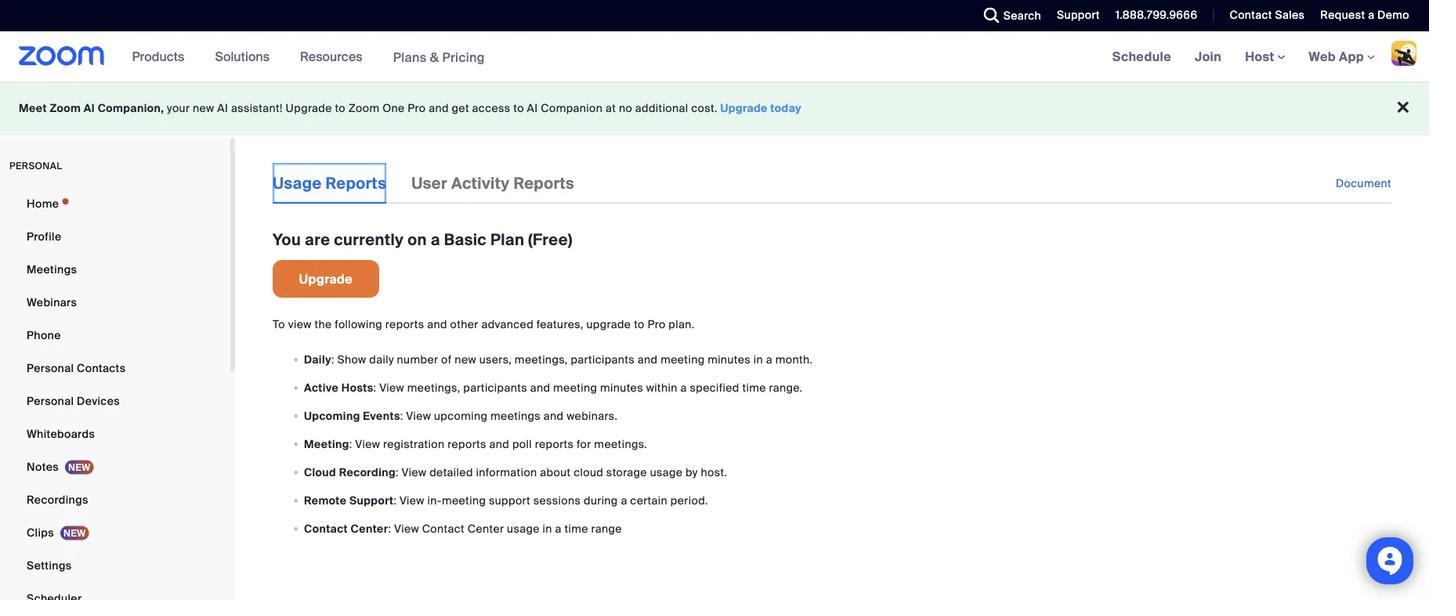 Task type: locate. For each thing, give the bounding box(es) containing it.
new inside meet zoom ai companion, footer
[[193, 101, 214, 116]]

profile picture image
[[1391, 41, 1416, 66]]

personal for personal devices
[[27, 394, 74, 408]]

daily
[[369, 352, 394, 367]]

plan
[[490, 230, 524, 250]]

personal up whiteboards at the left bottom of the page
[[27, 394, 74, 408]]

1 personal from the top
[[27, 361, 74, 375]]

participants down users,
[[463, 380, 527, 395]]

0 horizontal spatial pro
[[408, 101, 426, 116]]

a left demo
[[1368, 8, 1374, 22]]

reports up number
[[385, 317, 424, 332]]

0 vertical spatial usage
[[650, 465, 683, 479]]

a right on
[[431, 230, 440, 250]]

2 horizontal spatial contact
[[1230, 8, 1272, 22]]

center down recording
[[351, 521, 388, 536]]

the
[[315, 317, 332, 332]]

view for support
[[400, 493, 425, 508]]

(free)
[[528, 230, 572, 250]]

by
[[686, 465, 698, 479]]

0 vertical spatial new
[[193, 101, 214, 116]]

1 horizontal spatial reports
[[447, 437, 486, 451]]

and down active hosts : view meetings, participants and meeting minutes within a specified time range.
[[544, 409, 564, 423]]

1 horizontal spatial meetings,
[[515, 352, 568, 367]]

request a demo
[[1320, 8, 1409, 22]]

contact sales link
[[1218, 0, 1309, 31], [1230, 8, 1305, 22]]

reports up currently
[[326, 173, 386, 193]]

0 horizontal spatial center
[[351, 521, 388, 536]]

center down remote support : view in-meeting support sessions during a certain period.
[[467, 521, 504, 536]]

: left 'in-'
[[394, 493, 397, 508]]

month.
[[775, 352, 813, 367]]

reports down upcoming events : view upcoming meetings and webinars.
[[447, 437, 486, 451]]

meeting up contact center : view contact center usage in a time range
[[442, 493, 486, 508]]

0 horizontal spatial reports
[[326, 173, 386, 193]]

: down registration
[[396, 465, 399, 479]]

new right of
[[455, 352, 476, 367]]

view for center
[[394, 521, 419, 536]]

reports up about
[[535, 437, 574, 451]]

resources button
[[300, 31, 369, 81]]

time left range
[[564, 521, 588, 536]]

time
[[742, 380, 766, 395], [564, 521, 588, 536]]

whiteboards
[[27, 427, 95, 441]]

specified
[[690, 380, 739, 395]]

upcoming
[[304, 409, 360, 423]]

web app
[[1309, 48, 1364, 65]]

certain
[[630, 493, 668, 508]]

usage down support
[[507, 521, 540, 536]]

hosts
[[341, 380, 373, 395]]

personal contacts link
[[0, 353, 230, 384]]

: up registration
[[400, 409, 403, 423]]

in down sessions
[[543, 521, 552, 536]]

recording
[[339, 465, 396, 479]]

ai
[[84, 101, 95, 116], [217, 101, 228, 116], [527, 101, 538, 116]]

meeting down plan.
[[661, 352, 705, 367]]

time left range.
[[742, 380, 766, 395]]

0 vertical spatial participants
[[571, 352, 635, 367]]

1 horizontal spatial to
[[513, 101, 524, 116]]

1 horizontal spatial zoom
[[348, 101, 380, 116]]

1 horizontal spatial support
[[1057, 8, 1100, 22]]

and left get at left top
[[429, 101, 449, 116]]

1 vertical spatial time
[[564, 521, 588, 536]]

support right the 'search'
[[1057, 8, 1100, 22]]

to right the upgrade
[[634, 317, 645, 332]]

: for hosts
[[373, 380, 376, 395]]

search button
[[972, 0, 1045, 31]]

meetings,
[[515, 352, 568, 367], [407, 380, 460, 395]]

personal
[[27, 361, 74, 375], [27, 394, 74, 408]]

on
[[408, 230, 427, 250]]

1.888.799.9666
[[1115, 8, 1197, 22]]

0 horizontal spatial meeting
[[442, 493, 486, 508]]

a right within
[[680, 380, 687, 395]]

contact sales
[[1230, 8, 1305, 22]]

: for recording
[[396, 465, 399, 479]]

contact down the remote
[[304, 521, 348, 536]]

1 center from the left
[[351, 521, 388, 536]]

0 horizontal spatial time
[[564, 521, 588, 536]]

0 horizontal spatial support
[[349, 493, 394, 508]]

1 horizontal spatial meeting
[[553, 380, 597, 395]]

are
[[305, 230, 330, 250]]

1 vertical spatial usage
[[507, 521, 540, 536]]

new right the your
[[193, 101, 214, 116]]

range.
[[769, 380, 803, 395]]

and up within
[[638, 352, 658, 367]]

1 horizontal spatial new
[[455, 352, 476, 367]]

demo
[[1377, 8, 1409, 22]]

0 horizontal spatial in
[[543, 521, 552, 536]]

2 zoom from the left
[[348, 101, 380, 116]]

currently
[[334, 230, 404, 250]]

0 vertical spatial pro
[[408, 101, 426, 116]]

1 vertical spatial minutes
[[600, 380, 643, 395]]

personal down phone
[[27, 361, 74, 375]]

1 horizontal spatial reports
[[513, 173, 574, 193]]

within
[[646, 380, 677, 395]]

to down the resources dropdown button at the top left
[[335, 101, 346, 116]]

1 horizontal spatial usage
[[650, 465, 683, 479]]

zoom logo image
[[19, 46, 105, 66]]

users,
[[479, 352, 512, 367]]

: down recording
[[388, 521, 391, 536]]

activity
[[451, 173, 510, 193]]

active hosts : view meetings, participants and meeting minutes within a specified time range.
[[304, 380, 803, 395]]

zoom right meet
[[50, 101, 81, 116]]

view down registration
[[402, 465, 427, 479]]

ai left assistant!
[[217, 101, 228, 116]]

meeting down daily : show daily number of new users, meetings, participants and meeting minutes in a month.
[[553, 380, 597, 395]]

solutions
[[215, 48, 270, 65]]

view up registration
[[406, 409, 431, 423]]

reports up (free)
[[513, 173, 574, 193]]

0 vertical spatial personal
[[27, 361, 74, 375]]

1 vertical spatial new
[[455, 352, 476, 367]]

reports
[[326, 173, 386, 193], [513, 173, 574, 193]]

home
[[27, 196, 59, 211]]

0 vertical spatial time
[[742, 380, 766, 395]]

1 vertical spatial pro
[[647, 317, 666, 332]]

participants down the upgrade
[[571, 352, 635, 367]]

upgrade down are
[[299, 271, 353, 287]]

meetings
[[490, 409, 541, 423]]

pro right the one
[[408, 101, 426, 116]]

assistant!
[[231, 101, 283, 116]]

settings
[[27, 558, 72, 573]]

view left 'in-'
[[400, 493, 425, 508]]

about
[[540, 465, 571, 479]]

a
[[1368, 8, 1374, 22], [431, 230, 440, 250], [766, 352, 772, 367], [680, 380, 687, 395], [621, 493, 627, 508], [555, 521, 562, 536]]

1 vertical spatial in
[[543, 521, 552, 536]]

pro
[[408, 101, 426, 116], [647, 317, 666, 332]]

support
[[1057, 8, 1100, 22], [349, 493, 394, 508]]

in left month.
[[753, 352, 763, 367]]

2 horizontal spatial meeting
[[661, 352, 705, 367]]

minutes up specified
[[708, 352, 751, 367]]

new
[[193, 101, 214, 116], [455, 352, 476, 367]]

0 vertical spatial support
[[1057, 8, 1100, 22]]

1 vertical spatial personal
[[27, 394, 74, 408]]

settings link
[[0, 550, 230, 581]]

view down recording
[[394, 521, 419, 536]]

minutes left within
[[600, 380, 643, 395]]

1 horizontal spatial in
[[753, 352, 763, 367]]

0 horizontal spatial meetings,
[[407, 380, 460, 395]]

0 horizontal spatial contact
[[304, 521, 348, 536]]

0 vertical spatial in
[[753, 352, 763, 367]]

products button
[[132, 31, 191, 81]]

in
[[753, 352, 763, 367], [543, 521, 552, 536]]

contact down 'in-'
[[422, 521, 465, 536]]

for
[[577, 437, 591, 451]]

meetings, up active hosts : view meetings, participants and meeting minutes within a specified time range.
[[515, 352, 568, 367]]

0 horizontal spatial new
[[193, 101, 214, 116]]

you are currently on a basic plan (free)
[[273, 230, 572, 250]]

0 vertical spatial minutes
[[708, 352, 751, 367]]

0 horizontal spatial usage
[[507, 521, 540, 536]]

0 horizontal spatial ai
[[84, 101, 95, 116]]

zoom left the one
[[348, 101, 380, 116]]

: left show at the left bottom of the page
[[331, 352, 334, 367]]

center
[[351, 521, 388, 536], [467, 521, 504, 536]]

features,
[[537, 317, 583, 332]]

1 horizontal spatial center
[[467, 521, 504, 536]]

and left 'poll' on the left bottom of the page
[[489, 437, 509, 451]]

webinars link
[[0, 287, 230, 318]]

request
[[1320, 8, 1365, 22]]

1 ai from the left
[[84, 101, 95, 116]]

2 center from the left
[[467, 521, 504, 536]]

a down sessions
[[555, 521, 562, 536]]

0 vertical spatial meeting
[[661, 352, 705, 367]]

number
[[397, 352, 438, 367]]

1 horizontal spatial ai
[[217, 101, 228, 116]]

meetings, down of
[[407, 380, 460, 395]]

meetings navigation
[[1101, 31, 1429, 83]]

pro inside meet zoom ai companion, footer
[[408, 101, 426, 116]]

0 horizontal spatial participants
[[463, 380, 527, 395]]

usage
[[273, 173, 322, 193]]

webinars.
[[567, 409, 618, 423]]

and
[[429, 101, 449, 116], [427, 317, 447, 332], [638, 352, 658, 367], [530, 380, 550, 395], [544, 409, 564, 423], [489, 437, 509, 451]]

usage left by at the left bottom
[[650, 465, 683, 479]]

ai left companion
[[527, 101, 538, 116]]

support link
[[1045, 0, 1104, 31], [1057, 8, 1100, 22]]

a left month.
[[766, 352, 772, 367]]

registration
[[383, 437, 445, 451]]

: for center
[[388, 521, 391, 536]]

banner
[[0, 31, 1429, 83]]

recordings link
[[0, 484, 230, 516]]

show
[[337, 352, 366, 367]]

0 horizontal spatial zoom
[[50, 101, 81, 116]]

usage
[[650, 465, 683, 479], [507, 521, 540, 536]]

usage reports
[[273, 173, 386, 193]]

1 vertical spatial participants
[[463, 380, 527, 395]]

to
[[335, 101, 346, 116], [513, 101, 524, 116], [634, 317, 645, 332]]

reports
[[385, 317, 424, 332], [447, 437, 486, 451], [535, 437, 574, 451]]

:
[[331, 352, 334, 367], [373, 380, 376, 395], [400, 409, 403, 423], [349, 437, 352, 451], [396, 465, 399, 479], [394, 493, 397, 508], [388, 521, 391, 536]]

view down daily
[[379, 380, 404, 395]]

upcoming
[[434, 409, 488, 423]]

your
[[167, 101, 190, 116]]

cloud recording : view detailed information about cloud storage usage by host.
[[304, 465, 727, 479]]

contact left sales
[[1230, 8, 1272, 22]]

1.888.799.9666 button
[[1104, 0, 1201, 31], [1115, 8, 1197, 22]]

pro left plan.
[[647, 317, 666, 332]]

2 personal from the top
[[27, 394, 74, 408]]

2 horizontal spatial ai
[[527, 101, 538, 116]]

upgrade right the "cost."
[[720, 101, 768, 116]]

support down recording
[[349, 493, 394, 508]]

0 horizontal spatial reports
[[385, 317, 424, 332]]

: up events
[[373, 380, 376, 395]]

tabs of report home tab list
[[273, 163, 599, 204]]

plans
[[393, 49, 427, 65]]

1 reports from the left
[[326, 173, 386, 193]]

to right access
[[513, 101, 524, 116]]

web app button
[[1309, 48, 1375, 65]]

ai left companion,
[[84, 101, 95, 116]]

devices
[[77, 394, 120, 408]]



Task type: describe. For each thing, give the bounding box(es) containing it.
phone
[[27, 328, 61, 342]]

meetings.
[[594, 437, 647, 451]]

0 vertical spatial meetings,
[[515, 352, 568, 367]]

period.
[[670, 493, 708, 508]]

other
[[450, 317, 478, 332]]

reports for following
[[385, 317, 424, 332]]

web
[[1309, 48, 1336, 65]]

usage reports link
[[273, 163, 386, 204]]

schedule link
[[1101, 31, 1183, 81]]

personal for personal contacts
[[27, 361, 74, 375]]

pricing
[[442, 49, 485, 65]]

home link
[[0, 188, 230, 219]]

contacts
[[77, 361, 126, 375]]

: for events
[[400, 409, 403, 423]]

user activity reports
[[411, 173, 574, 193]]

view for recording
[[402, 465, 427, 479]]

of
[[441, 352, 452, 367]]

meetings link
[[0, 254, 230, 285]]

active
[[304, 380, 339, 395]]

events
[[363, 409, 400, 423]]

app
[[1339, 48, 1364, 65]]

and down daily : show daily number of new users, meetings, participants and meeting minutes in a month.
[[530, 380, 550, 395]]

schedule
[[1112, 48, 1171, 65]]

0 horizontal spatial minutes
[[600, 380, 643, 395]]

plan.
[[669, 317, 695, 332]]

1 horizontal spatial pro
[[647, 317, 666, 332]]

meeting
[[304, 437, 349, 451]]

reports for registration
[[447, 437, 486, 451]]

meeting : view registration reports and poll reports for meetings.
[[304, 437, 647, 451]]

0 horizontal spatial to
[[335, 101, 346, 116]]

upgrade down product information navigation on the top left of the page
[[286, 101, 332, 116]]

whiteboards link
[[0, 418, 230, 450]]

to
[[273, 317, 285, 332]]

sessions
[[533, 493, 581, 508]]

companion
[[541, 101, 603, 116]]

1 horizontal spatial contact
[[422, 521, 465, 536]]

following
[[335, 317, 382, 332]]

2 horizontal spatial to
[[634, 317, 645, 332]]

upgrade today link
[[720, 101, 802, 116]]

daily
[[304, 352, 331, 367]]

view
[[288, 317, 312, 332]]

no
[[619, 101, 632, 116]]

and left other
[[427, 317, 447, 332]]

solutions button
[[215, 31, 277, 81]]

webinars
[[27, 295, 77, 309]]

information
[[476, 465, 537, 479]]

2 ai from the left
[[217, 101, 228, 116]]

: up recording
[[349, 437, 352, 451]]

upgrade
[[586, 317, 631, 332]]

notes
[[27, 459, 59, 474]]

in-
[[427, 493, 442, 508]]

profile
[[27, 229, 61, 244]]

cloud
[[574, 465, 603, 479]]

to view the following reports and other advanced features, upgrade to pro plan.
[[273, 317, 695, 332]]

profile link
[[0, 221, 230, 252]]

contact for contact center : view contact center usage in a time range
[[304, 521, 348, 536]]

a right during
[[621, 493, 627, 508]]

you
[[273, 230, 301, 250]]

and inside meet zoom ai companion, footer
[[429, 101, 449, 116]]

upcoming events : view upcoming meetings and webinars.
[[304, 409, 618, 423]]

search
[[1003, 8, 1041, 23]]

1 horizontal spatial minutes
[[708, 352, 751, 367]]

personal menu menu
[[0, 188, 230, 600]]

sales
[[1275, 8, 1305, 22]]

contact center : view contact center usage in a time range
[[304, 521, 622, 536]]

view for events
[[406, 409, 431, 423]]

remote support : view in-meeting support sessions during a certain period.
[[304, 493, 708, 508]]

detailed
[[429, 465, 473, 479]]

1 horizontal spatial participants
[[571, 352, 635, 367]]

1 vertical spatial meeting
[[553, 380, 597, 395]]

user activity reports link
[[411, 163, 574, 204]]

1 vertical spatial meetings,
[[407, 380, 460, 395]]

2 reports from the left
[[513, 173, 574, 193]]

meet zoom ai companion, your new ai assistant! upgrade to zoom one pro and get access to ai companion at no additional cost. upgrade today
[[19, 101, 802, 116]]

cloud
[[304, 465, 336, 479]]

clips link
[[0, 517, 230, 548]]

1 zoom from the left
[[50, 101, 81, 116]]

one
[[382, 101, 405, 116]]

2 vertical spatial meeting
[[442, 493, 486, 508]]

: for support
[[394, 493, 397, 508]]

contact for contact sales
[[1230, 8, 1272, 22]]

view up recording
[[355, 437, 380, 451]]

document link
[[1336, 163, 1391, 204]]

clips
[[27, 525, 54, 540]]

advanced
[[481, 317, 534, 332]]

at
[[606, 101, 616, 116]]

3 ai from the left
[[527, 101, 538, 116]]

2 horizontal spatial reports
[[535, 437, 574, 451]]

support
[[489, 493, 530, 508]]

range
[[591, 521, 622, 536]]

personal
[[9, 160, 62, 172]]

product information navigation
[[120, 31, 497, 83]]

host.
[[701, 465, 727, 479]]

1 vertical spatial support
[[349, 493, 394, 508]]

meet zoom ai companion, footer
[[0, 81, 1429, 136]]

basic
[[444, 230, 487, 250]]

resources
[[300, 48, 362, 65]]

reports inside "link"
[[326, 173, 386, 193]]

&
[[430, 49, 439, 65]]

banner containing products
[[0, 31, 1429, 83]]

remote
[[304, 493, 347, 508]]

upgrade inside button
[[299, 271, 353, 287]]

host
[[1245, 48, 1277, 65]]

companion,
[[98, 101, 164, 116]]

notes link
[[0, 451, 230, 483]]

1 horizontal spatial time
[[742, 380, 766, 395]]

join
[[1195, 48, 1222, 65]]

cost.
[[691, 101, 717, 116]]

view for hosts
[[379, 380, 404, 395]]



Task type: vqa. For each thing, say whether or not it's contained in the screenshot.
the "User Management" menu item
no



